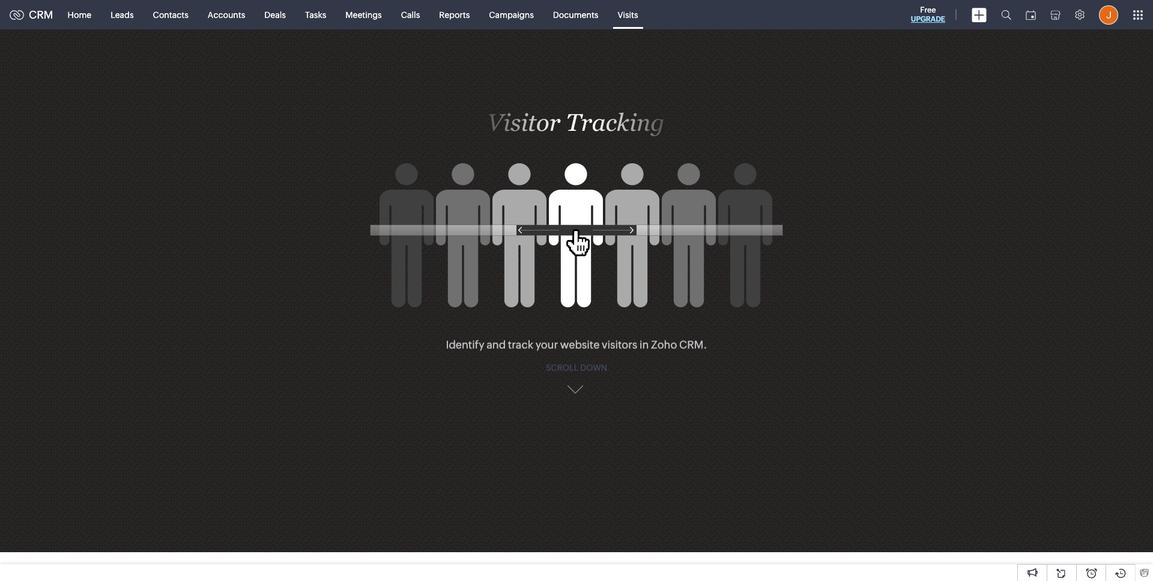 Task type: locate. For each thing, give the bounding box(es) containing it.
accounts
[[208, 10, 245, 20]]

identify and track your website visitors in zoho crm.
[[446, 337, 707, 349]]

down
[[580, 361, 607, 371]]

campaigns link
[[479, 0, 543, 29]]

create menu image
[[972, 8, 987, 22]]

meetings link
[[336, 0, 391, 29]]

scroll down
[[546, 361, 607, 371]]

tasks
[[305, 10, 326, 20]]

deals
[[264, 10, 286, 20]]

contacts link
[[143, 0, 198, 29]]

visits link
[[608, 0, 648, 29]]

in
[[640, 337, 649, 349]]

crm link
[[10, 8, 53, 21]]

leads
[[111, 10, 134, 20]]

contacts
[[153, 10, 188, 20]]

upgrade
[[911, 15, 945, 23]]

logo image
[[10, 10, 24, 20]]

scroll
[[546, 361, 579, 371]]

identify
[[446, 337, 484, 349]]

search element
[[994, 0, 1019, 29]]

accounts link
[[198, 0, 255, 29]]

profile element
[[1092, 0, 1125, 29]]

campaigns
[[489, 10, 534, 20]]

meetings
[[345, 10, 382, 20]]

zoho
[[651, 337, 677, 349]]

visitors
[[602, 337, 637, 349]]

create menu element
[[964, 0, 994, 29]]

visits
[[618, 10, 638, 20]]

home
[[68, 10, 91, 20]]

your
[[536, 337, 558, 349]]



Task type: describe. For each thing, give the bounding box(es) containing it.
tasks link
[[295, 0, 336, 29]]

calls link
[[391, 0, 430, 29]]

documents
[[553, 10, 598, 20]]

search image
[[1001, 10, 1011, 20]]

deals link
[[255, 0, 295, 29]]

documents link
[[543, 0, 608, 29]]

calls
[[401, 10, 420, 20]]

free upgrade
[[911, 5, 945, 23]]

reports link
[[430, 0, 479, 29]]

crm.
[[679, 337, 707, 349]]

website
[[560, 337, 600, 349]]

crm
[[29, 8, 53, 21]]

profile image
[[1099, 5, 1118, 24]]

track
[[508, 337, 533, 349]]

calendar image
[[1026, 10, 1036, 20]]

free
[[920, 5, 936, 14]]

leads link
[[101, 0, 143, 29]]

reports
[[439, 10, 470, 20]]

home link
[[58, 0, 101, 29]]

and
[[487, 337, 506, 349]]



Task type: vqa. For each thing, say whether or not it's contained in the screenshot.
DEALS
yes



